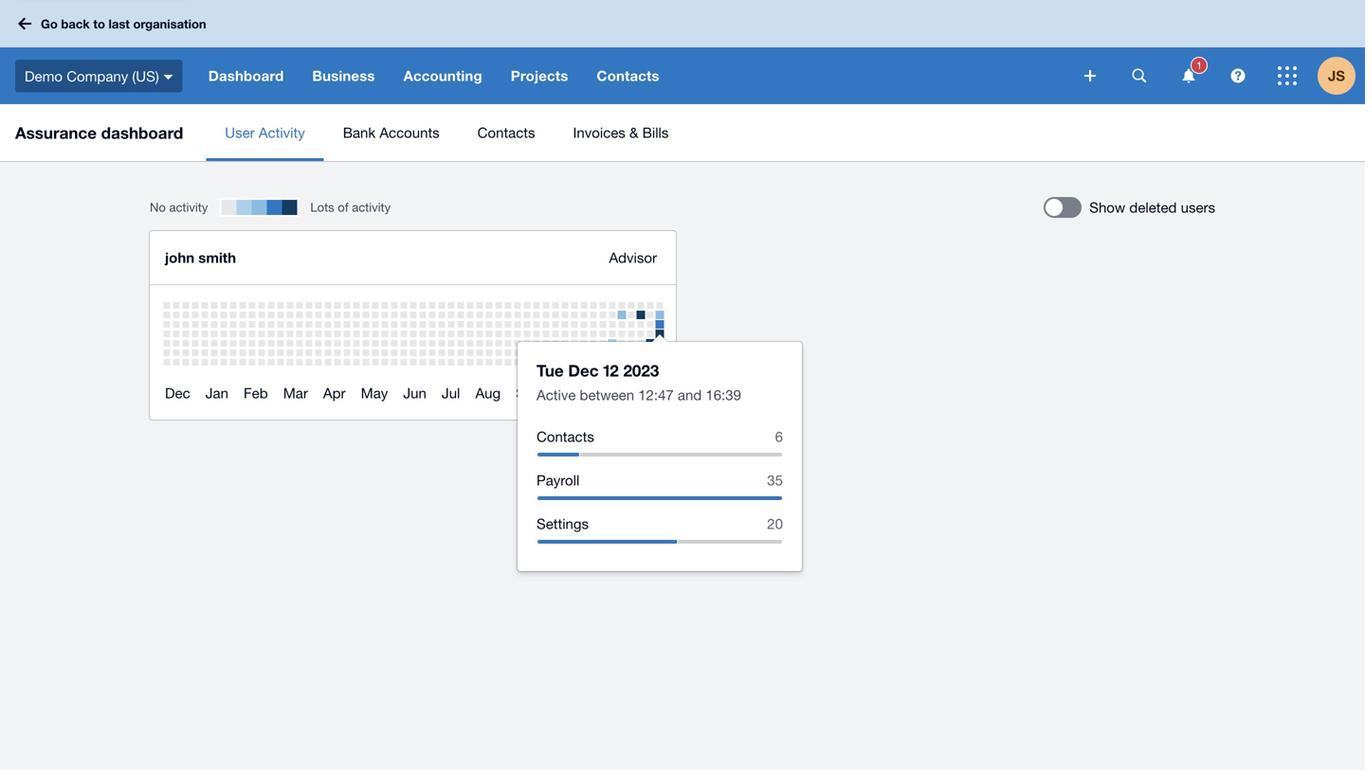 Task type: vqa. For each thing, say whether or not it's contained in the screenshot.
Contacts to the left
yes



Task type: locate. For each thing, give the bounding box(es) containing it.
2 activity from the left
[[352, 200, 391, 215]]

dashboard link
[[194, 47, 298, 104]]

bills
[[643, 124, 669, 141]]

banner
[[0, 0, 1366, 104]]

feb
[[244, 385, 268, 402]]

nov
[[595, 385, 620, 402]]

accounts
[[380, 124, 440, 141]]

jun
[[403, 385, 427, 402]]

0 vertical spatial contacts
[[597, 67, 660, 84]]

accounting button
[[389, 47, 497, 104]]

activity
[[169, 200, 208, 215], [352, 200, 391, 215]]

demo company (us)
[[25, 68, 159, 84]]

go
[[41, 16, 58, 31]]

john
[[165, 249, 195, 266]]

1
[[1197, 59, 1203, 72]]

invoices & bills
[[573, 124, 669, 141]]

demo
[[25, 68, 63, 84]]

12
[[603, 361, 619, 380]]

deleted
[[1130, 199, 1177, 216]]

2 horizontal spatial dec
[[636, 385, 661, 402]]

0 horizontal spatial dec
[[165, 385, 190, 402]]

demo company (us) button
[[0, 47, 194, 104]]

2 vertical spatial contacts
[[537, 429, 594, 445]]

svg image
[[1183, 69, 1195, 83]]

contacts down the projects
[[478, 124, 535, 141]]

contacts
[[597, 67, 660, 84], [478, 124, 535, 141], [537, 429, 594, 445]]

active
[[537, 387, 576, 404]]

of
[[338, 200, 349, 215]]

menu
[[206, 104, 1366, 161]]

settings
[[537, 516, 589, 532]]

activity right of
[[352, 200, 391, 215]]

svg image
[[18, 18, 31, 30], [1278, 66, 1297, 85], [1133, 69, 1147, 83], [1231, 69, 1246, 83], [1085, 70, 1096, 82], [164, 75, 173, 79]]

user activity
[[225, 124, 305, 141]]

js button
[[1318, 47, 1366, 104]]

lots
[[310, 200, 334, 215]]

contacts inside tue dec 12 2023 dialog
[[537, 429, 594, 445]]

and
[[678, 387, 702, 404]]

0 horizontal spatial activity
[[169, 200, 208, 215]]

2 horizontal spatial contacts
[[597, 67, 660, 84]]

assurance
[[15, 123, 97, 142]]

dec left jan
[[165, 385, 190, 402]]

tue dec 12 2023 dialog
[[518, 342, 802, 572]]

1 vertical spatial contacts
[[478, 124, 535, 141]]

1 button
[[1170, 47, 1208, 104]]

dec
[[568, 361, 599, 380], [165, 385, 190, 402], [636, 385, 661, 402]]

1 horizontal spatial dec
[[568, 361, 599, 380]]

dec up oct at the left
[[568, 361, 599, 380]]

user activity button
[[206, 104, 324, 161]]

dashboard
[[208, 67, 284, 84]]

contacts inside popup button
[[597, 67, 660, 84]]

john smith
[[165, 249, 236, 266]]

2023
[[623, 361, 659, 380]]

1 horizontal spatial contacts
[[537, 429, 594, 445]]

dec down 2023
[[636, 385, 661, 402]]

1 horizontal spatial activity
[[352, 200, 391, 215]]

lots of activity
[[310, 200, 391, 215]]

back
[[61, 16, 90, 31]]

activity right the no
[[169, 200, 208, 215]]

jan
[[206, 385, 228, 402]]

contacts down active on the bottom left of the page
[[537, 429, 594, 445]]

0 horizontal spatial contacts
[[478, 124, 535, 141]]

1 activity from the left
[[169, 200, 208, 215]]

contacts up &
[[597, 67, 660, 84]]

show deleted users
[[1090, 199, 1216, 216]]

jul
[[442, 385, 460, 402]]

go back to last organisation link
[[11, 7, 218, 41]]

dashboard
[[101, 123, 183, 142]]



Task type: describe. For each thing, give the bounding box(es) containing it.
last
[[109, 16, 130, 31]]

banner containing dashboard
[[0, 0, 1366, 104]]

business
[[312, 67, 375, 84]]

projects
[[511, 67, 568, 84]]

invoices
[[573, 124, 626, 141]]

apr
[[323, 385, 346, 402]]

activity
[[259, 124, 305, 141]]

contacts inside button
[[478, 124, 535, 141]]

smith
[[198, 249, 236, 266]]

user
[[225, 124, 255, 141]]

dec inside 'tue dec 12 2023 active between 12:47 and 16:39'
[[568, 361, 599, 380]]

menu containing user activity
[[206, 104, 1366, 161]]

business button
[[298, 47, 389, 104]]

(us)
[[132, 68, 159, 84]]

svg image inside demo company (us) popup button
[[164, 75, 173, 79]]

oct
[[557, 385, 580, 402]]

tue dec 12 2023 active between 12:47 and 16:39
[[537, 361, 741, 404]]

accounting
[[404, 67, 482, 84]]

no
[[150, 200, 166, 215]]

advisor
[[609, 250, 657, 266]]

mar
[[283, 385, 308, 402]]

35
[[767, 472, 783, 489]]

20
[[767, 516, 783, 532]]

6
[[775, 429, 783, 445]]

show
[[1090, 199, 1126, 216]]

invoices & bills button
[[554, 104, 688, 161]]

bank accounts button
[[324, 104, 459, 161]]

go back to last organisation
[[41, 16, 206, 31]]

assurance dashboard
[[15, 123, 183, 142]]

sep
[[516, 385, 541, 402]]

bank
[[343, 124, 376, 141]]

contacts button
[[583, 47, 674, 104]]

contacts button
[[459, 104, 554, 161]]

bank accounts
[[343, 124, 440, 141]]

aug
[[476, 385, 501, 402]]

payroll
[[537, 472, 580, 489]]

organisation
[[133, 16, 206, 31]]

12:47
[[638, 387, 674, 404]]

tue
[[537, 361, 564, 380]]

may
[[361, 385, 388, 402]]

to
[[93, 16, 105, 31]]

no activity
[[150, 200, 208, 215]]

company
[[67, 68, 128, 84]]

&
[[630, 124, 639, 141]]

projects button
[[497, 47, 583, 104]]

between
[[580, 387, 634, 404]]

js
[[1329, 67, 1346, 84]]

16:39
[[706, 387, 741, 404]]

users
[[1181, 199, 1216, 216]]

svg image inside go back to last organisation link
[[18, 18, 31, 30]]



